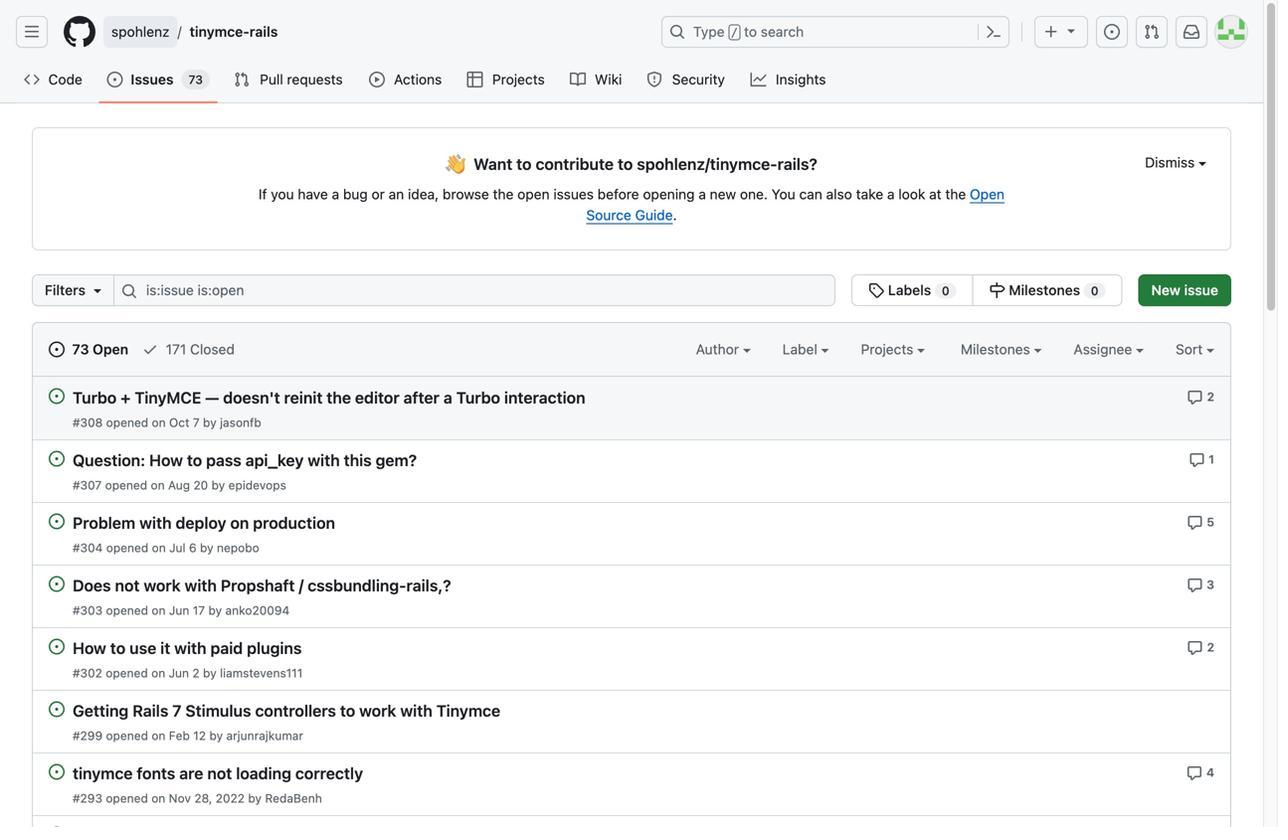 Task type: describe. For each thing, give the bounding box(es) containing it.
open issue image for getting rails 7 stimulus controllers to work with tinymce
[[49, 702, 65, 718]]

to inside question: how to pass api_key with this gem? #307             opened on aug 20 by epidevops
[[187, 451, 202, 470]]

2 for turbo + tinymce — doesn't reinit the editor after a turbo interaction
[[1207, 390, 1214, 404]]

nov
[[169, 792, 191, 806]]

triangle down image
[[1063, 22, 1079, 38]]

author button
[[696, 339, 751, 360]]

propshaft
[[221, 576, 295, 595]]

17
[[193, 604, 205, 618]]

73 for 73
[[188, 73, 203, 87]]

comment image for problem with deploy on production
[[1187, 515, 1203, 531]]

opening
[[643, 186, 695, 202]]

new issue link
[[1138, 275, 1231, 306]]

one.
[[740, 186, 768, 202]]

/ inside the does not work with propshaft / cssbundling-rails,? #303             opened on jun 17 by anko20094
[[299, 576, 304, 595]]

issue
[[1184, 282, 1218, 298]]

spohlenz link
[[103, 16, 177, 48]]

the inside the turbo + tinymce — doesn't reinit the editor after a turbo interaction #308             opened on oct 7 by jasonfb
[[327, 388, 351, 407]]

source
[[586, 207, 631, 223]]

1
[[1208, 453, 1214, 466]]

work inside the does not work with propshaft / cssbundling-rails,? #303             opened on jun 17 by anko20094
[[144, 576, 181, 595]]

you
[[271, 186, 294, 202]]

to inside how to use it with paid plugins #302             opened on jun 2 by liamstevens111
[[110, 639, 126, 658]]

0 for labels
[[942, 284, 949, 298]]

issue opened image for git pull request image
[[107, 72, 123, 88]]

7 inside getting rails 7 stimulus controllers to work with tinymce #299             opened on feb 12 by arjunrajkumar
[[172, 702, 181, 721]]

4
[[1206, 766, 1214, 780]]

+
[[121, 388, 131, 407]]

spohlenz/tinymce-
[[637, 155, 777, 174]]

redabenh
[[265, 792, 322, 806]]

assignee button
[[1074, 339, 1144, 360]]

code
[[48, 71, 82, 88]]

spohlenz / tinymce-rails
[[111, 23, 278, 40]]

it
[[160, 639, 170, 658]]

not inside the does not work with propshaft / cssbundling-rails,? #303             opened on jun 17 by anko20094
[[115, 576, 140, 595]]

by inside "problem with deploy on production #304             opened on jul 6 by nepobo"
[[200, 541, 213, 555]]

by inside question: how to pass api_key with this gem? #307             opened on aug 20 by epidevops
[[211, 478, 225, 492]]

👋 want to contribute to spohlenz/tinymce-rails?
[[446, 152, 817, 178]]

open issue image for how to use it with paid plugins
[[49, 639, 65, 655]]

an
[[389, 186, 404, 202]]

how to use it with paid plugins #302             opened on jun 2 by liamstevens111
[[73, 639, 303, 680]]

liamstevens111 link
[[220, 666, 303, 680]]

rails
[[132, 702, 168, 721]]

comment image for does not work with propshaft / cssbundling-rails,?
[[1187, 578, 1203, 594]]

dismiss
[[1145, 154, 1198, 171]]

insights
[[776, 71, 826, 88]]

milestones button
[[961, 339, 1042, 360]]

oct
[[169, 416, 189, 430]]

#304
[[73, 541, 103, 555]]

with inside "problem with deploy on production #304             opened on jul 6 by nepobo"
[[139, 514, 172, 533]]

none search field containing filters
[[32, 275, 1122, 306]]

on inside question: how to pass api_key with this gem? #307             opened on aug 20 by epidevops
[[151, 478, 165, 492]]

assignee
[[1074, 341, 1136, 358]]

73 for 73 open
[[72, 341, 89, 358]]

contribute
[[536, 155, 614, 174]]

use
[[129, 639, 156, 658]]

triangle down image
[[89, 282, 105, 298]]

projects link
[[459, 65, 554, 94]]

3 link
[[1187, 576, 1214, 594]]

rails
[[250, 23, 278, 40]]

can
[[799, 186, 822, 202]]

turbo + tinymce — doesn't reinit the editor after a turbo interaction link
[[73, 388, 585, 407]]

getting rails 7 stimulus controllers to work with tinymce link
[[73, 702, 500, 721]]

Issues search field
[[113, 275, 836, 306]]

arjunrajkumar
[[226, 729, 303, 743]]

jun inside the does not work with propshaft / cssbundling-rails,? #303             opened on jun 17 by anko20094
[[169, 604, 189, 618]]

correctly
[[295, 764, 363, 783]]

gem?
[[376, 451, 417, 470]]

#308
[[73, 416, 103, 430]]

filters
[[45, 282, 85, 298]]

20
[[193, 478, 208, 492]]

a inside the turbo + tinymce — doesn't reinit the editor after a turbo interaction #308             opened on oct 7 by jasonfb
[[443, 388, 452, 407]]

tag image
[[868, 282, 884, 298]]

#307
[[73, 478, 102, 492]]

also
[[826, 186, 852, 202]]

open issue element for question:
[[49, 451, 65, 467]]

problem
[[73, 514, 135, 533]]

open issue element for turbo
[[49, 388, 65, 404]]

arjunrajkumar link
[[226, 729, 303, 743]]

new
[[1151, 282, 1180, 298]]

tinymce fonts are not loading correctly link
[[73, 764, 363, 783]]

label
[[782, 341, 821, 358]]

reinit
[[284, 388, 323, 407]]

question:
[[73, 451, 145, 470]]

comment image for turbo + tinymce — doesn't reinit the editor after a turbo interaction
[[1187, 390, 1203, 406]]

tinymce
[[73, 764, 133, 783]]

on up the nepobo
[[230, 514, 249, 533]]

git pull request image
[[1144, 24, 1160, 40]]

milestones for milestones 0
[[1009, 282, 1080, 298]]

tinymce
[[135, 388, 201, 407]]

feb
[[169, 729, 190, 743]]

insights link
[[742, 65, 836, 94]]

question: how to pass api_key with this gem? #307             opened on aug 20 by epidevops
[[73, 451, 417, 492]]

projects button
[[861, 339, 925, 360]]

before
[[597, 186, 639, 202]]

to right want
[[516, 155, 532, 174]]

open
[[517, 186, 550, 202]]

171
[[166, 341, 186, 358]]

notifications image
[[1184, 24, 1199, 40]]

want
[[474, 155, 512, 174]]

open issue element for problem
[[49, 513, 65, 530]]

opened inside the does not work with propshaft / cssbundling-rails,? #303             opened on jun 17 by anko20094
[[106, 604, 148, 618]]

filters button
[[32, 275, 114, 306]]

on left jul
[[152, 541, 166, 555]]

problem with deploy on production #304             opened on jul 6 by nepobo
[[73, 514, 335, 555]]

2 link for turbo + tinymce — doesn't reinit the editor after a turbo interaction
[[1187, 388, 1214, 406]]

search image
[[121, 283, 137, 299]]

by inside how to use it with paid plugins #302             opened on jun 2 by liamstevens111
[[203, 666, 217, 680]]

2 for how to use it with paid plugins
[[1207, 641, 1214, 654]]

list containing spohlenz / tinymce-rails
[[103, 16, 649, 48]]

type / to search
[[693, 23, 804, 40]]

type
[[693, 23, 725, 40]]

open issue element for how
[[49, 639, 65, 655]]

issue opened image for git pull request icon
[[1104, 24, 1120, 40]]

opened inside "problem with deploy on production #304             opened on jul 6 by nepobo"
[[106, 541, 148, 555]]

take
[[856, 186, 883, 202]]

5 link
[[1187, 513, 1214, 531]]

to inside getting rails 7 stimulus controllers to work with tinymce #299             opened on feb 12 by arjunrajkumar
[[340, 702, 355, 721]]

you
[[772, 186, 795, 202]]

does not work with propshaft / cssbundling-rails,? #303             opened on jun 17 by anko20094
[[73, 576, 451, 618]]

on inside how to use it with paid plugins #302             opened on jun 2 by liamstevens111
[[151, 666, 165, 680]]

👋
[[446, 152, 466, 178]]

comment image for tinymce fonts are not loading correctly
[[1187, 766, 1203, 782]]



Task type: vqa. For each thing, say whether or not it's contained in the screenshot.
The #886:
no



Task type: locate. For each thing, give the bounding box(es) containing it.
1 horizontal spatial not
[[207, 764, 232, 783]]

3 open issue element from the top
[[49, 513, 65, 530]]

1 turbo from the left
[[73, 388, 117, 407]]

opened inside tinymce fonts are not loading correctly #293             opened on nov 28, 2022 by redabenh
[[106, 792, 148, 806]]

/ right spohlenz
[[177, 23, 182, 40]]

1 horizontal spatial open
[[970, 186, 1005, 202]]

2
[[1207, 390, 1214, 404], [1207, 641, 1214, 654], [192, 666, 200, 680]]

1 vertical spatial projects
[[861, 341, 917, 358]]

0 horizontal spatial issue opened image
[[49, 342, 65, 358]]

pass
[[206, 451, 241, 470]]

1 jun from the top
[[169, 604, 189, 618]]

1 horizontal spatial projects
[[861, 341, 917, 358]]

opened inside how to use it with paid plugins #302             opened on jun 2 by liamstevens111
[[106, 666, 148, 680]]

milestones right milestone image
[[1009, 282, 1080, 298]]

milestone image
[[989, 282, 1005, 298]]

171 closed link
[[142, 339, 235, 360]]

a right after
[[443, 388, 452, 407]]

labels 0
[[884, 282, 949, 298]]

spohlenz
[[111, 23, 170, 40]]

with up 17
[[185, 576, 217, 595]]

1 vertical spatial 7
[[172, 702, 181, 721]]

graph image
[[750, 72, 766, 88]]

table image
[[467, 72, 483, 88]]

look
[[898, 186, 925, 202]]

pull requests link
[[226, 65, 353, 94]]

0 inside 'labels 0'
[[942, 284, 949, 298]]

0 horizontal spatial 0
[[942, 284, 949, 298]]

1 vertical spatial open
[[93, 341, 128, 358]]

6
[[189, 541, 197, 555]]

#302
[[73, 666, 102, 680]]

redabenh link
[[265, 792, 322, 806]]

browse
[[443, 186, 489, 202]]

opened inside getting rails 7 stimulus controllers to work with tinymce #299             opened on feb 12 by arjunrajkumar
[[106, 729, 148, 743]]

tinymce
[[436, 702, 500, 721]]

a left "look"
[[887, 186, 895, 202]]

rails,?
[[406, 576, 451, 595]]

12
[[193, 729, 206, 743]]

problem with deploy on production link
[[73, 514, 335, 533]]

open issue image left getting
[[49, 702, 65, 718]]

open issue image for does not work with propshaft / cssbundling-rails,?
[[49, 576, 65, 592]]

0 horizontal spatial the
[[327, 388, 351, 407]]

to up 20
[[187, 451, 202, 470]]

label button
[[782, 339, 829, 360]]

opened down the question:
[[105, 478, 147, 492]]

anko20094 link
[[225, 604, 290, 618]]

open left "check" 'icon'
[[93, 341, 128, 358]]

comment image left 1
[[1189, 452, 1205, 468]]

1 link
[[1189, 451, 1214, 468]]

1 vertical spatial work
[[359, 702, 396, 721]]

the right the at
[[945, 186, 966, 202]]

73 open link
[[49, 339, 128, 360]]

open issue element left the problem
[[49, 513, 65, 530]]

the
[[493, 186, 514, 202], [945, 186, 966, 202], [327, 388, 351, 407]]

sort
[[1176, 341, 1203, 358]]

with left this
[[308, 451, 340, 470]]

with up jul
[[139, 514, 172, 533]]

open issue element for getting
[[49, 701, 65, 718]]

with right 'it'
[[174, 639, 206, 658]]

6 open issue element from the top
[[49, 701, 65, 718]]

on left feb
[[152, 729, 166, 743]]

0 horizontal spatial open
[[93, 341, 128, 358]]

with inside question: how to pass api_key with this gem? #307             opened on aug 20 by epidevops
[[308, 451, 340, 470]]

to right controllers
[[340, 702, 355, 721]]

open issue element left use
[[49, 639, 65, 655]]

to left use
[[110, 639, 126, 658]]

milestones inside issue element
[[1009, 282, 1080, 298]]

1 horizontal spatial issue opened image
[[107, 72, 123, 88]]

#303
[[73, 604, 103, 618]]

2 link down sort popup button
[[1187, 388, 1214, 406]]

open issue element left the question:
[[49, 451, 65, 467]]

projects right the table icon
[[492, 71, 545, 88]]

by right 20
[[211, 478, 225, 492]]

on inside tinymce fonts are not loading correctly #293             opened on nov 28, 2022 by redabenh
[[151, 792, 165, 806]]

2 down 3
[[1207, 641, 1214, 654]]

list
[[103, 16, 649, 48]]

0 vertical spatial comment image
[[1187, 390, 1203, 406]]

4 open issue image from the top
[[49, 764, 65, 780]]

73 right issues
[[188, 73, 203, 87]]

not inside tinymce fonts are not loading correctly #293             opened on nov 28, 2022 by redabenh
[[207, 764, 232, 783]]

on inside getting rails 7 stimulus controllers to work with tinymce #299             opened on feb 12 by arjunrajkumar
[[152, 729, 166, 743]]

doesn't
[[223, 388, 280, 407]]

opened inside question: how to pass api_key with this gem? #307             opened on aug 20 by epidevops
[[105, 478, 147, 492]]

fonts
[[137, 764, 175, 783]]

opened down the problem
[[106, 541, 148, 555]]

jul
[[169, 541, 186, 555]]

question: how to pass api_key with this gem? link
[[73, 451, 417, 470]]

0 vertical spatial 2 link
[[1187, 388, 1214, 406]]

if
[[259, 186, 267, 202]]

dismiss button
[[1145, 152, 1206, 173]]

0 vertical spatial milestones
[[1009, 282, 1080, 298]]

nepobo
[[217, 541, 259, 555]]

book image
[[570, 72, 586, 88]]

0 horizontal spatial /
[[177, 23, 182, 40]]

open issue image down 73 open link
[[49, 388, 65, 404]]

2 0 from the left
[[1091, 284, 1099, 298]]

1 vertical spatial jun
[[169, 666, 189, 680]]

1 2 link from the top
[[1187, 388, 1214, 406]]

how inside question: how to pass api_key with this gem? #307             opened on aug 20 by epidevops
[[149, 451, 183, 470]]

jun down "how to use it with paid plugins" link
[[169, 666, 189, 680]]

not
[[115, 576, 140, 595], [207, 764, 232, 783]]

3 open issue image from the top
[[49, 702, 65, 718]]

comment image
[[1187, 390, 1203, 406], [1187, 640, 1203, 656]]

if you have a bug or an idea, browse the open issues before opening a new one.     you can also take a look at the
[[259, 186, 970, 202]]

0 horizontal spatial turbo
[[73, 388, 117, 407]]

4 open issue element from the top
[[49, 576, 65, 592]]

1 vertical spatial how
[[73, 639, 106, 658]]

1 horizontal spatial the
[[493, 186, 514, 202]]

comment image inside 4 link
[[1187, 766, 1203, 782]]

getting rails 7 stimulus controllers to work with tinymce #299             opened on feb 12 by arjunrajkumar
[[73, 702, 500, 743]]

by inside the turbo + tinymce — doesn't reinit the editor after a turbo interaction #308             opened on oct 7 by jasonfb
[[203, 416, 217, 430]]

issues
[[553, 186, 594, 202]]

/ for spohlenz
[[177, 23, 182, 40]]

2 inside how to use it with paid plugins #302             opened on jun 2 by liamstevens111
[[192, 666, 200, 680]]

by
[[203, 416, 217, 430], [211, 478, 225, 492], [200, 541, 213, 555], [208, 604, 222, 618], [203, 666, 217, 680], [209, 729, 223, 743], [248, 792, 262, 806]]

requests
[[287, 71, 343, 88]]

opened down rails
[[106, 729, 148, 743]]

rails?
[[777, 155, 817, 174]]

by right "2022"
[[248, 792, 262, 806]]

comment image inside 3 link
[[1187, 578, 1203, 594]]

projects down tag 'image'
[[861, 341, 917, 358]]

0 for milestones
[[1091, 284, 1099, 298]]

wiki link
[[562, 65, 631, 94]]

1 horizontal spatial 0
[[1091, 284, 1099, 298]]

2 2 link from the top
[[1187, 639, 1214, 656]]

open issue image for problem with deploy on production
[[49, 514, 65, 530]]

0 vertical spatial projects
[[492, 71, 545, 88]]

#299
[[73, 729, 103, 743]]

work inside getting rails 7 stimulus controllers to work with tinymce #299             opened on feb 12 by arjunrajkumar
[[359, 702, 396, 721]]

1 comment image from the top
[[1187, 390, 1203, 406]]

opened down 'tinymce'
[[106, 792, 148, 806]]

comment image left 3
[[1187, 578, 1203, 594]]

7 up feb
[[172, 702, 181, 721]]

73 down filters popup button
[[72, 341, 89, 358]]

does not work with propshaft / cssbundling-rails,? link
[[73, 576, 451, 595]]

0 vertical spatial open issue image
[[49, 388, 65, 404]]

production
[[253, 514, 335, 533]]

work up "correctly"
[[359, 702, 396, 721]]

28,
[[194, 792, 212, 806]]

open inside open source guide
[[970, 186, 1005, 202]]

comment image
[[1189, 452, 1205, 468], [1187, 515, 1203, 531], [1187, 578, 1203, 594], [1187, 766, 1203, 782]]

by right 12
[[209, 729, 223, 743]]

open issue image
[[49, 514, 65, 530], [49, 576, 65, 592], [49, 639, 65, 655], [49, 764, 65, 780]]

Search all issues text field
[[113, 275, 836, 306]]

2 link down 3 link
[[1187, 639, 1214, 656]]

1 vertical spatial 73
[[72, 341, 89, 358]]

plus image
[[1043, 24, 1059, 40]]

command palette image
[[986, 24, 1002, 40]]

7 right oct
[[193, 416, 200, 430]]

2 comment image from the top
[[1187, 640, 1203, 656]]

open issue image left the problem
[[49, 514, 65, 530]]

open issue element left getting
[[49, 701, 65, 718]]

on down 'it'
[[151, 666, 165, 680]]

/ inside spohlenz / tinymce-rails
[[177, 23, 182, 40]]

milestones down milestone image
[[961, 341, 1034, 358]]

issue opened image
[[1104, 24, 1120, 40], [107, 72, 123, 88], [49, 342, 65, 358]]

/ right type at the right
[[731, 26, 738, 40]]

opened inside the turbo + tinymce — doesn't reinit the editor after a turbo interaction #308             opened on oct 7 by jasonfb
[[106, 416, 148, 430]]

7 inside the turbo + tinymce — doesn't reinit the editor after a turbo interaction #308             opened on oct 7 by jasonfb
[[193, 416, 200, 430]]

are
[[179, 764, 203, 783]]

0 horizontal spatial projects
[[492, 71, 545, 88]]

on inside the turbo + tinymce — doesn't reinit the editor after a turbo interaction #308             opened on oct 7 by jasonfb
[[152, 416, 166, 430]]

0 vertical spatial work
[[144, 576, 181, 595]]

comment image inside 1 link
[[1189, 452, 1205, 468]]

open issue image left does
[[49, 576, 65, 592]]

jun inside how to use it with paid plugins #302             opened on jun 2 by liamstevens111
[[169, 666, 189, 680]]

open issue image
[[49, 388, 65, 404], [49, 451, 65, 467], [49, 702, 65, 718]]

with inside how to use it with paid plugins #302             opened on jun 2 by liamstevens111
[[174, 639, 206, 658]]

open issue element for tinymce
[[49, 764, 65, 780]]

with inside the does not work with propshaft / cssbundling-rails,? #303             opened on jun 17 by anko20094
[[185, 576, 217, 595]]

opened down use
[[106, 666, 148, 680]]

with inside getting rails 7 stimulus controllers to work with tinymce #299             opened on feb 12 by arjunrajkumar
[[400, 702, 432, 721]]

how
[[149, 451, 183, 470], [73, 639, 106, 658]]

play image
[[369, 72, 385, 88]]

wiki
[[595, 71, 622, 88]]

2 open issue element from the top
[[49, 451, 65, 467]]

comment image for how to use it with paid plugins
[[1187, 640, 1203, 656]]

2 horizontal spatial /
[[731, 26, 738, 40]]

on left oct
[[152, 416, 166, 430]]

comment image left '4'
[[1187, 766, 1203, 782]]

to up before
[[618, 155, 633, 174]]

a left new
[[698, 186, 706, 202]]

1 open issue image from the top
[[49, 514, 65, 530]]

5 open issue element from the top
[[49, 639, 65, 655]]

epidevops link
[[228, 478, 286, 492]]

with
[[308, 451, 340, 470], [139, 514, 172, 533], [185, 576, 217, 595], [174, 639, 206, 658], [400, 702, 432, 721]]

2 vertical spatial 2
[[192, 666, 200, 680]]

comment image inside 5 'link'
[[1187, 515, 1203, 531]]

on inside the does not work with propshaft / cssbundling-rails,? #303             opened on jun 17 by anko20094
[[152, 604, 166, 618]]

by inside getting rails 7 stimulus controllers to work with tinymce #299             opened on feb 12 by arjunrajkumar
[[209, 729, 223, 743]]

pull requests
[[260, 71, 343, 88]]

open issue image left 'tinymce'
[[49, 764, 65, 780]]

homepage image
[[64, 16, 95, 48]]

/ inside type / to search
[[731, 26, 738, 40]]

7 open issue element from the top
[[49, 764, 65, 780]]

jasonfb link
[[220, 416, 261, 430]]

73 open
[[69, 341, 128, 358]]

by inside tinymce fonts are not loading correctly #293             opened on nov 28, 2022 by redabenh
[[248, 792, 262, 806]]

1 vertical spatial 2 link
[[1187, 639, 1214, 656]]

work down jul
[[144, 576, 181, 595]]

jun left 17
[[169, 604, 189, 618]]

the right reinit
[[327, 388, 351, 407]]

by right 6
[[200, 541, 213, 555]]

open issue image left use
[[49, 639, 65, 655]]

1 open issue element from the top
[[49, 388, 65, 404]]

2 vertical spatial issue opened image
[[49, 342, 65, 358]]

actions
[[394, 71, 442, 88]]

1 horizontal spatial how
[[149, 451, 183, 470]]

1 vertical spatial open issue image
[[49, 451, 65, 467]]

bug
[[343, 186, 368, 202]]

2022
[[216, 792, 245, 806]]

0 right labels
[[942, 284, 949, 298]]

0 vertical spatial open
[[970, 186, 1005, 202]]

by down the — at the top left of the page
[[203, 416, 217, 430]]

projects inside popup button
[[861, 341, 917, 358]]

1 vertical spatial not
[[207, 764, 232, 783]]

None search field
[[32, 275, 1122, 306]]

open issue image for turbo + tinymce — doesn't reinit the editor after a turbo interaction
[[49, 388, 65, 404]]

git pull request image
[[234, 72, 250, 88]]

have
[[298, 186, 328, 202]]

how inside how to use it with paid plugins #302             opened on jun 2 by liamstevens111
[[73, 639, 106, 658]]

2 horizontal spatial the
[[945, 186, 966, 202]]

0 horizontal spatial 73
[[72, 341, 89, 358]]

2 open issue image from the top
[[49, 451, 65, 467]]

7
[[193, 416, 200, 430], [172, 702, 181, 721]]

a left 'bug'
[[332, 186, 339, 202]]

1 vertical spatial milestones
[[961, 341, 1034, 358]]

comment image down sort popup button
[[1187, 390, 1203, 406]]

—
[[205, 388, 219, 407]]

issue opened image inside 73 open link
[[49, 342, 65, 358]]

anko20094
[[225, 604, 290, 618]]

open issue image left the question:
[[49, 451, 65, 467]]

tinymce-
[[190, 23, 250, 40]]

2 open issue image from the top
[[49, 576, 65, 592]]

on up 'it'
[[152, 604, 166, 618]]

2 jun from the top
[[169, 666, 189, 680]]

liamstevens111
[[220, 666, 303, 680]]

to left search
[[744, 23, 757, 40]]

turbo right after
[[456, 388, 500, 407]]

issue opened image left issues
[[107, 72, 123, 88]]

/ right propshaft
[[299, 576, 304, 595]]

0 vertical spatial jun
[[169, 604, 189, 618]]

turbo up #308 on the bottom left
[[73, 388, 117, 407]]

0 vertical spatial 2
[[1207, 390, 1214, 404]]

open issue element left does
[[49, 576, 65, 592]]

4 link
[[1187, 764, 1214, 782]]

open issue element down 73 open link
[[49, 388, 65, 404]]

nepobo link
[[217, 541, 259, 555]]

1 horizontal spatial 73
[[188, 73, 203, 87]]

shield image
[[647, 72, 663, 88]]

by down paid
[[203, 666, 217, 680]]

guide
[[635, 207, 673, 223]]

0 inside milestones 0
[[1091, 284, 1099, 298]]

issue opened image left git pull request icon
[[1104, 24, 1120, 40]]

0 vertical spatial not
[[115, 576, 140, 595]]

1 vertical spatial issue opened image
[[107, 72, 123, 88]]

0 up the assignee
[[1091, 284, 1099, 298]]

how up aug
[[149, 451, 183, 470]]

1 open issue image from the top
[[49, 388, 65, 404]]

on left nov
[[151, 792, 165, 806]]

open right the at
[[970, 186, 1005, 202]]

projects
[[492, 71, 545, 88], [861, 341, 917, 358]]

0 vertical spatial 7
[[193, 416, 200, 430]]

0 horizontal spatial not
[[115, 576, 140, 595]]

0 vertical spatial how
[[149, 451, 183, 470]]

/ for type
[[731, 26, 738, 40]]

171 closed
[[162, 341, 235, 358]]

0 vertical spatial issue opened image
[[1104, 24, 1120, 40]]

at
[[929, 186, 942, 202]]

1 vertical spatial 2
[[1207, 641, 1214, 654]]

comment image left 5
[[1187, 515, 1203, 531]]

comment image for question: how to pass api_key with this gem?
[[1189, 452, 1205, 468]]

by right 17
[[208, 604, 222, 618]]

open issue image for question: how to pass api_key with this gem?
[[49, 451, 65, 467]]

milestones inside popup button
[[961, 341, 1034, 358]]

with left tinymce
[[400, 702, 432, 721]]

open issue element for does
[[49, 576, 65, 592]]

issue element
[[852, 275, 1122, 306]]

search
[[761, 23, 804, 40]]

opened down +
[[106, 416, 148, 430]]

check image
[[142, 342, 158, 358]]

3 open issue image from the top
[[49, 639, 65, 655]]

1 vertical spatial comment image
[[1187, 640, 1203, 656]]

milestones for milestones
[[961, 341, 1034, 358]]

2 horizontal spatial issue opened image
[[1104, 24, 1120, 40]]

or
[[372, 186, 385, 202]]

by inside the does not work with propshaft / cssbundling-rails,? #303             opened on jun 17 by anko20094
[[208, 604, 222, 618]]

aug
[[168, 478, 190, 492]]

open issue element
[[49, 388, 65, 404], [49, 451, 65, 467], [49, 513, 65, 530], [49, 576, 65, 592], [49, 639, 65, 655], [49, 701, 65, 718], [49, 764, 65, 780]]

0 horizontal spatial how
[[73, 639, 106, 658]]

on left aug
[[151, 478, 165, 492]]

1 0 from the left
[[942, 284, 949, 298]]

open issue image for tinymce fonts are not loading correctly
[[49, 764, 65, 780]]

comment image down 3 link
[[1187, 640, 1203, 656]]

tinymce fonts are not loading correctly #293             opened on nov 28, 2022 by redabenh
[[73, 764, 363, 806]]

a
[[332, 186, 339, 202], [698, 186, 706, 202], [887, 186, 895, 202], [443, 388, 452, 407]]

code image
[[24, 72, 40, 88]]

idea,
[[408, 186, 439, 202]]

1 horizontal spatial work
[[359, 702, 396, 721]]

2 vertical spatial open issue image
[[49, 702, 65, 718]]

how up #302
[[73, 639, 106, 658]]

1 horizontal spatial 7
[[193, 416, 200, 430]]

0 vertical spatial 73
[[188, 73, 203, 87]]

issue opened image left 73 open
[[49, 342, 65, 358]]

#293
[[73, 792, 102, 806]]

opened right '#303'
[[106, 604, 148, 618]]

open issue element left 'tinymce'
[[49, 764, 65, 780]]

2 link for how to use it with paid plugins
[[1187, 639, 1214, 656]]

1 horizontal spatial /
[[299, 576, 304, 595]]

to
[[744, 23, 757, 40], [516, 155, 532, 174], [618, 155, 633, 174], [187, 451, 202, 470], [110, 639, 126, 658], [340, 702, 355, 721]]

2 down sort popup button
[[1207, 390, 1214, 404]]

2 down "how to use it with paid plugins" link
[[192, 666, 200, 680]]

does
[[73, 576, 111, 595]]

0 horizontal spatial work
[[144, 576, 181, 595]]

open source guide link
[[586, 186, 1005, 223]]

.
[[673, 207, 677, 223]]

not right does
[[115, 576, 140, 595]]

1 horizontal spatial turbo
[[456, 388, 500, 407]]

not up "2022"
[[207, 764, 232, 783]]

the left open
[[493, 186, 514, 202]]

2 turbo from the left
[[456, 388, 500, 407]]

on
[[152, 416, 166, 430], [151, 478, 165, 492], [230, 514, 249, 533], [152, 541, 166, 555], [152, 604, 166, 618], [151, 666, 165, 680], [152, 729, 166, 743], [151, 792, 165, 806]]

0 horizontal spatial 7
[[172, 702, 181, 721]]



